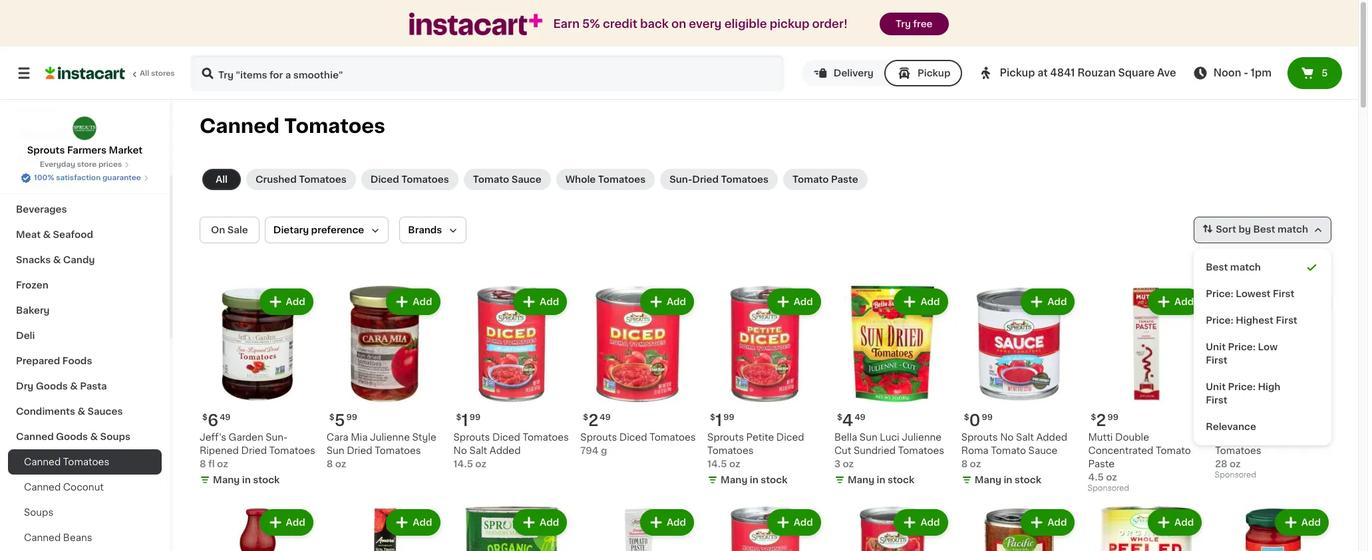 Task type: describe. For each thing, give the bounding box(es) containing it.
express icon image
[[410, 13, 543, 35]]

sun-dried tomatoes
[[670, 175, 769, 184]]

on
[[672, 19, 686, 29]]

0 horizontal spatial soups
[[24, 509, 53, 518]]

tomatoes inside the jeff's garden sun- ripened dried tomatoes 8 fl oz
[[269, 447, 316, 456]]

recipes link
[[8, 96, 162, 121]]

dietary preference
[[273, 226, 364, 235]]

meat & seafood
[[16, 230, 93, 240]]

pasta
[[80, 382, 107, 391]]

earn 5% credit back on every eligible pickup order!
[[553, 19, 848, 29]]

canned coconut link
[[8, 475, 162, 501]]

sprouts farmers market
[[27, 146, 143, 155]]

oz inside sprouts diced tomatoes no salt added 14.5 oz
[[476, 460, 487, 469]]

canned beans
[[24, 534, 92, 543]]

added inside sprouts diced tomatoes no salt added 14.5 oz
[[490, 447, 521, 456]]

on
[[211, 226, 225, 235]]

price: inside 'option'
[[1206, 316, 1234, 326]]

beverages
[[16, 205, 67, 214]]

julienne inside the cara mia julienne style sun dried tomatoes 8 oz
[[370, 433, 410, 443]]

g
[[601, 447, 607, 456]]

sprouts diced tomatoes no salt added 14.5 oz
[[454, 433, 569, 469]]

sundried
[[854, 447, 896, 456]]

100% satisfaction guarantee
[[34, 174, 141, 182]]

sprouts farmers market logo image
[[72, 116, 98, 141]]

price: lowest first option
[[1200, 281, 1327, 308]]

dried inside the jeff's garden sun- ripened dried tomatoes 8 fl oz
[[241, 447, 267, 456]]

stock for 4
[[888, 476, 915, 485]]

unit price: high first
[[1206, 383, 1281, 405]]

deli link
[[8, 324, 162, 349]]

$ for sprouts no salt added roma tomato sauce
[[964, 414, 970, 422]]

product group containing 6
[[200, 286, 316, 490]]

price: highest first option
[[1200, 308, 1327, 334]]

many for 4
[[848, 476, 875, 485]]

condiments & sauces
[[16, 407, 123, 417]]

sprouts petite diced tomatoes 14.5 oz
[[708, 433, 805, 469]]

best inside best match sort by field
[[1254, 225, 1276, 234]]

condiments & sauces link
[[8, 399, 162, 425]]

match inside option
[[1231, 263, 1261, 272]]

brands button
[[400, 217, 467, 244]]

sprouts for sprouts farmers market
[[27, 146, 65, 155]]

diced inside sprouts diced tomatoes no salt added 14.5 oz
[[493, 433, 520, 443]]

canned coconut
[[24, 483, 104, 493]]

diced inside sprouts diced tomatoes 794 g
[[620, 433, 647, 443]]

$ 0 99
[[964, 413, 993, 429]]

stock for 1
[[761, 476, 788, 485]]

farmers
[[67, 146, 107, 155]]

cut
[[835, 447, 852, 456]]

pickup at 4841 rouzan square ave
[[1000, 68, 1177, 78]]

deli
[[16, 331, 35, 341]]

stock for 6
[[253, 476, 280, 485]]

eggs
[[54, 180, 78, 189]]

49 for 6
[[220, 414, 231, 422]]

dietary
[[273, 226, 309, 235]]

jeff's
[[200, 433, 226, 443]]

$ 2 49
[[583, 413, 611, 429]]

concentrated
[[1089, 447, 1154, 456]]

cara
[[327, 433, 349, 443]]

delivery button
[[802, 60, 885, 87]]

price: left lowest on the bottom right
[[1206, 290, 1234, 299]]

Best match Sort by field
[[1194, 217, 1332, 244]]

pickup
[[770, 19, 810, 29]]

best match inside option
[[1206, 263, 1261, 272]]

petite
[[747, 433, 774, 443]]

mia
[[351, 433, 368, 443]]

tomatoes inside bella sun luci julienne cut sundried tomatoes 3 oz
[[898, 447, 945, 456]]

& for dairy
[[44, 180, 52, 189]]

snacks & candy
[[16, 256, 95, 265]]

49 for 4
[[855, 414, 866, 422]]

oz inside bella sun luci julienne cut sundried tomatoes 3 oz
[[843, 460, 854, 469]]

product group containing 5
[[327, 286, 443, 471]]

100% satisfaction guarantee button
[[21, 170, 149, 184]]

all stores
[[140, 70, 175, 77]]

garden
[[229, 433, 263, 443]]

tomato inside tomato sauce link
[[473, 175, 509, 184]]

sun inside bella sun luci julienne cut sundried tomatoes 3 oz
[[860, 433, 878, 443]]

order!
[[813, 19, 848, 29]]

salt inside sprouts diced tomatoes no salt added 14.5 oz
[[470, 447, 487, 456]]

pickup at 4841 rouzan square ave button
[[979, 55, 1177, 92]]

1 4 from the left
[[843, 413, 854, 429]]

49 for 2
[[600, 414, 611, 422]]

relevance option
[[1200, 414, 1327, 441]]

tomato paste
[[793, 175, 859, 184]]

canned up all link
[[200, 116, 280, 136]]

dried inside the sun-dried tomatoes link
[[692, 175, 719, 184]]

fl
[[208, 460, 215, 469]]

pickup button
[[885, 60, 963, 87]]

all for all
[[216, 175, 228, 184]]

sprouts for sprouts brands
[[16, 129, 54, 138]]

stock for 0
[[1015, 476, 1042, 485]]

unit price: low first option
[[1200, 334, 1327, 374]]

brands inside brands 'dropdown button'
[[408, 226, 442, 235]]

$ 1 99 for sprouts diced tomatoes no salt added
[[456, 413, 481, 429]]

whole tomatoes link
[[556, 169, 655, 190]]

sale
[[227, 226, 248, 235]]

5 button
[[1288, 57, 1343, 89]]

price: highest first
[[1206, 316, 1298, 326]]

canned for canned goods & soups link
[[16, 433, 54, 442]]

sprouts brands
[[16, 129, 90, 138]]

sauces
[[88, 407, 123, 417]]

mutti double concentrated tomato paste 4.5 oz
[[1089, 433, 1191, 482]]

sauce inside tomato sauce link
[[512, 175, 542, 184]]

tomatoes inside sprouts diced tomatoes 794 g
[[650, 433, 696, 443]]

oz inside the cara mia julienne style sun dried tomatoes 8 oz
[[335, 460, 346, 469]]

$ for cara mia julienne style sun dried tomatoes
[[329, 414, 335, 422]]

beverages link
[[8, 197, 162, 222]]

28
[[1216, 460, 1228, 469]]

dried inside the cara mia julienne style sun dried tomatoes 8 oz
[[347, 447, 373, 456]]

794
[[581, 447, 599, 456]]

try free
[[896, 19, 933, 29]]

foods
[[62, 357, 92, 366]]

$ 1 99 for sprouts petite diced tomatoes
[[710, 413, 735, 429]]

no inside sprouts no salt added roma tomato sauce 8 oz
[[1001, 433, 1014, 443]]

in for 1
[[750, 476, 759, 485]]

crushed tomatoes
[[256, 175, 347, 184]]

100%
[[34, 174, 54, 182]]

best match option
[[1200, 254, 1327, 281]]

5 inside product group
[[335, 413, 345, 429]]

$ 2 99
[[1091, 413, 1119, 429]]

whole tomatoes
[[566, 175, 646, 184]]

1 horizontal spatial canned tomatoes
[[200, 116, 385, 136]]

delivery
[[834, 69, 874, 78]]

oz inside sprouts no salt added roma tomato sauce 8 oz
[[970, 460, 981, 469]]

paste inside mutti double concentrated tomato paste 4.5 oz
[[1089, 460, 1115, 469]]

service type group
[[802, 60, 963, 87]]

many in stock for 6
[[213, 476, 280, 485]]

meat
[[16, 230, 41, 240]]

99 for cara mia julienne style sun dried tomatoes
[[347, 414, 357, 422]]

match inside field
[[1278, 225, 1309, 234]]

frozen link
[[8, 273, 162, 298]]

oz inside the jeff's garden sun- ripened dried tomatoes 8 fl oz
[[217, 460, 228, 469]]

product group containing 0
[[962, 286, 1078, 490]]

bakery link
[[8, 298, 162, 324]]

relevance
[[1206, 423, 1257, 432]]

pickup for pickup
[[918, 69, 951, 78]]

8 for sprouts no salt added roma tomato sauce 8 oz
[[962, 460, 968, 469]]

$ for sprouts diced tomatoes no salt added
[[456, 414, 462, 422]]

unit price: high first option
[[1200, 374, 1327, 414]]

in for 4
[[877, 476, 886, 485]]

unit for unit price: low first
[[1206, 343, 1226, 352]]

$ for bella sun luci julienne cut sundried tomatoes
[[837, 414, 843, 422]]

1 for sprouts petite diced tomatoes
[[716, 413, 722, 429]]

everyday
[[40, 161, 75, 168]]

sort by
[[1216, 225, 1251, 234]]

credit
[[603, 19, 638, 29]]

first inside unit price: low first
[[1206, 356, 1228, 365]]

canned for the canned beans link
[[24, 534, 61, 543]]

canned for canned coconut 'link'
[[24, 483, 61, 493]]

many in stock for 4
[[848, 476, 915, 485]]

all stores link
[[45, 55, 176, 92]]

Search field
[[192, 56, 783, 91]]

5 inside 'button'
[[1322, 69, 1328, 78]]

oz inside the 4 mutti peeled whole tomatoes 28 oz
[[1230, 460, 1241, 469]]



Task type: vqa. For each thing, say whether or not it's contained in the screenshot.
READY within Pillsbury Ready To Bake Sugar Cookie Dough
no



Task type: locate. For each thing, give the bounding box(es) containing it.
canned goods & soups link
[[8, 425, 162, 450]]

all left stores
[[140, 70, 149, 77]]

0 horizontal spatial dried
[[241, 447, 267, 456]]

1 vertical spatial soups
[[24, 509, 53, 518]]

$ for mutti double concentrated tomato paste
[[1091, 414, 1097, 422]]

first right lowest on the bottom right
[[1273, 290, 1295, 299]]

prices
[[98, 161, 122, 168]]

$ up 794
[[583, 414, 589, 422]]

pickup down the free at the top of page
[[918, 69, 951, 78]]

product group
[[200, 286, 316, 490], [327, 286, 443, 471], [454, 286, 570, 471], [581, 286, 697, 458], [708, 286, 824, 490], [835, 286, 951, 490], [962, 286, 1078, 490], [1089, 286, 1205, 496], [1216, 286, 1332, 483], [200, 507, 316, 552], [327, 507, 443, 552], [454, 507, 570, 552], [581, 507, 697, 552], [708, 507, 824, 552], [835, 507, 951, 552], [962, 507, 1078, 552], [1089, 507, 1205, 552], [1216, 507, 1332, 552]]

1 horizontal spatial brands
[[408, 226, 442, 235]]

crushed
[[256, 175, 297, 184]]

canned down condiments
[[16, 433, 54, 442]]

1 horizontal spatial 2
[[1097, 413, 1107, 429]]

8
[[200, 460, 206, 469], [327, 460, 333, 469], [962, 460, 968, 469]]

sprouts inside sprouts diced tomatoes no salt added 14.5 oz
[[454, 433, 490, 443]]

1 vertical spatial sauce
[[1029, 447, 1058, 456]]

1 horizontal spatial 49
[[600, 414, 611, 422]]

many down the roma
[[975, 476, 1002, 485]]

salt inside sprouts no salt added roma tomato sauce 8 oz
[[1016, 433, 1034, 443]]

best match up price: lowest first
[[1206, 263, 1261, 272]]

canned left beans
[[24, 534, 61, 543]]

all for all stores
[[140, 70, 149, 77]]

2 99 from the left
[[347, 414, 357, 422]]

stock down sprouts petite diced tomatoes 14.5 oz
[[761, 476, 788, 485]]

sprouts for sprouts petite diced tomatoes 14.5 oz
[[708, 433, 744, 443]]

0 horizontal spatial 49
[[220, 414, 231, 422]]

many in stock down sundried on the right of the page
[[848, 476, 915, 485]]

julienne
[[370, 433, 410, 443], [902, 433, 942, 443]]

1 in from the left
[[242, 476, 251, 485]]

stock down bella sun luci julienne cut sundried tomatoes 3 oz
[[888, 476, 915, 485]]

1 2 from the left
[[589, 413, 599, 429]]

match up price: lowest first
[[1231, 263, 1261, 272]]

tomatoes inside the cara mia julienne style sun dried tomatoes 8 oz
[[375, 447, 421, 456]]

julienne right luci
[[902, 433, 942, 443]]

0 horizontal spatial match
[[1231, 263, 1261, 272]]

beans
[[63, 534, 92, 543]]

market
[[109, 146, 143, 155]]

0 vertical spatial sun-
[[670, 175, 692, 184]]

canned tomatoes up 'canned coconut'
[[24, 458, 109, 467]]

49 inside the $ 2 49
[[600, 414, 611, 422]]

many down fl
[[213, 476, 240, 485]]

dairy & eggs link
[[8, 172, 162, 197]]

1 vertical spatial 5
[[335, 413, 345, 429]]

1 horizontal spatial salt
[[1016, 433, 1034, 443]]

1 $ 1 99 from the left
[[710, 413, 735, 429]]

best match right by
[[1254, 225, 1309, 234]]

dry goods & pasta link
[[8, 374, 162, 399]]

0 horizontal spatial pickup
[[918, 69, 951, 78]]

0 horizontal spatial all
[[140, 70, 149, 77]]

dry goods & pasta
[[16, 382, 107, 391]]

brands inside sprouts brands link
[[56, 129, 90, 138]]

2 horizontal spatial 8
[[962, 460, 968, 469]]

rouzan
[[1078, 68, 1116, 78]]

price: lowest first
[[1206, 290, 1295, 299]]

many for 6
[[213, 476, 240, 485]]

1 horizontal spatial all
[[216, 175, 228, 184]]

diced inside sprouts petite diced tomatoes 14.5 oz
[[777, 433, 805, 443]]

0 horizontal spatial 1
[[462, 413, 468, 429]]

& left "eggs"
[[44, 180, 52, 189]]

5%
[[582, 19, 600, 29]]

49 up bella
[[855, 414, 866, 422]]

1 horizontal spatial added
[[1037, 433, 1068, 443]]

pickup for pickup at 4841 rouzan square ave
[[1000, 68, 1035, 78]]

5 up cara
[[335, 413, 345, 429]]

0 vertical spatial sauce
[[512, 175, 542, 184]]

in down sprouts petite diced tomatoes 14.5 oz
[[750, 476, 759, 485]]

price: left low
[[1228, 343, 1256, 352]]

best inside "best match" option
[[1206, 263, 1228, 272]]

& inside "link"
[[44, 180, 52, 189]]

soups down the sauces
[[100, 433, 130, 442]]

1 horizontal spatial mutti
[[1216, 433, 1240, 443]]

price: inside unit price: high first
[[1228, 383, 1256, 392]]

8 left fl
[[200, 460, 206, 469]]

square
[[1119, 68, 1155, 78]]

sprouts farmers market link
[[27, 116, 143, 157]]

price:
[[1206, 290, 1234, 299], [1206, 316, 1234, 326], [1228, 343, 1256, 352], [1228, 383, 1256, 392]]

2 up 794
[[589, 413, 599, 429]]

$ for sprouts petite diced tomatoes
[[710, 414, 716, 422]]

$ 5 99
[[329, 413, 357, 429]]

1 1 from the left
[[716, 413, 722, 429]]

0 vertical spatial sun
[[860, 433, 878, 443]]

unit down unit price: low first
[[1206, 383, 1226, 392]]

canned left coconut
[[24, 483, 61, 493]]

1 vertical spatial sun
[[327, 447, 345, 456]]

1 horizontal spatial whole
[[1277, 433, 1307, 443]]

2 in from the left
[[750, 476, 759, 485]]

1 vertical spatial sponsored badge image
[[1089, 485, 1129, 493]]

noon
[[1214, 68, 1242, 78]]

all inside all link
[[216, 175, 228, 184]]

canned inside canned goods & soups link
[[16, 433, 54, 442]]

0 vertical spatial best match
[[1254, 225, 1309, 234]]

unit inside unit price: low first
[[1206, 343, 1226, 352]]

2 2 from the left
[[1097, 413, 1107, 429]]

sprouts for sprouts no salt added roma tomato sauce 8 oz
[[962, 433, 998, 443]]

$ inside $ 5 99
[[329, 414, 335, 422]]

1 up sprouts diced tomatoes no salt added 14.5 oz
[[462, 413, 468, 429]]

1 vertical spatial unit
[[1206, 383, 1226, 392]]

diced
[[371, 175, 399, 184], [777, 433, 805, 443], [493, 433, 520, 443], [620, 433, 647, 443]]

99 up double
[[1108, 414, 1119, 422]]

49 right 6
[[220, 414, 231, 422]]

3 49 from the left
[[855, 414, 866, 422]]

0 vertical spatial sponsored badge image
[[1216, 472, 1256, 480]]

99 for sprouts diced tomatoes no salt added
[[470, 414, 481, 422]]

1 vertical spatial no
[[454, 447, 467, 456]]

2 many from the left
[[721, 476, 748, 485]]

style
[[412, 433, 436, 443]]

2 unit from the top
[[1206, 383, 1226, 392]]

price: left high in the bottom right of the page
[[1228, 383, 1256, 392]]

2
[[589, 413, 599, 429], [1097, 413, 1107, 429]]

canned for canned tomatoes link
[[24, 458, 61, 467]]

julienne inside bella sun luci julienne cut sundried tomatoes 3 oz
[[902, 433, 942, 443]]

sprouts inside sprouts diced tomatoes 794 g
[[581, 433, 617, 443]]

bella
[[835, 433, 858, 443]]

1 $ from the left
[[202, 414, 208, 422]]

99 up mia at the left of page
[[347, 414, 357, 422]]

& left "pasta"
[[70, 382, 78, 391]]

first up relevance
[[1206, 396, 1228, 405]]

sprouts right style
[[454, 433, 490, 443]]

1 horizontal spatial no
[[1001, 433, 1014, 443]]

1 horizontal spatial sun-
[[670, 175, 692, 184]]

14.5 inside sprouts diced tomatoes no salt added 14.5 oz
[[454, 460, 473, 469]]

canned inside canned tomatoes link
[[24, 458, 61, 467]]

ripened
[[200, 447, 239, 456]]

sort by list box
[[1194, 249, 1332, 446]]

all inside all stores link
[[140, 70, 149, 77]]

$ 1 99 up sprouts diced tomatoes no salt added 14.5 oz
[[456, 413, 481, 429]]

canned up 'canned coconut'
[[24, 458, 61, 467]]

sprouts inside sprouts no salt added roma tomato sauce 8 oz
[[962, 433, 998, 443]]

roma
[[962, 447, 989, 456]]

brands up sprouts farmers market
[[56, 129, 90, 138]]

sprouts for sprouts diced tomatoes 794 g
[[581, 433, 617, 443]]

price: left highest
[[1206, 316, 1234, 326]]

instacart logo image
[[45, 65, 125, 81]]

& for snacks
[[53, 256, 61, 265]]

earn
[[553, 19, 580, 29]]

soups up canned beans
[[24, 509, 53, 518]]

sponsored badge image down 4.5
[[1089, 485, 1129, 493]]

julienne right mia at the left of page
[[370, 433, 410, 443]]

tomato paste link
[[783, 169, 868, 190]]

99 for mutti double concentrated tomato paste
[[1108, 414, 1119, 422]]

all link
[[202, 169, 241, 190]]

0 vertical spatial whole
[[566, 175, 596, 184]]

unit inside unit price: high first
[[1206, 383, 1226, 392]]

1 horizontal spatial soups
[[100, 433, 130, 442]]

5 99 from the left
[[1108, 414, 1119, 422]]

many in stock for 1
[[721, 476, 788, 485]]

sponsored badge image for mutti
[[1089, 485, 1129, 493]]

pickup inside pickup at 4841 rouzan square ave popup button
[[1000, 68, 1035, 78]]

$ inside $ 0 99
[[964, 414, 970, 422]]

1 vertical spatial salt
[[470, 447, 487, 456]]

dry
[[16, 382, 34, 391]]

recipes
[[16, 104, 55, 113]]

1 for sprouts diced tomatoes no salt added
[[462, 413, 468, 429]]

brands down diced tomatoes
[[408, 226, 442, 235]]

1 vertical spatial match
[[1231, 263, 1261, 272]]

sun-dried tomatoes link
[[661, 169, 778, 190]]

sun down cara
[[327, 447, 345, 456]]

noon - 1pm
[[1214, 68, 1272, 78]]

49 up g
[[600, 414, 611, 422]]

1 horizontal spatial sun
[[860, 433, 878, 443]]

0 vertical spatial paste
[[831, 175, 859, 184]]

in for 0
[[1004, 476, 1013, 485]]

1 14.5 from the left
[[708, 460, 727, 469]]

1 horizontal spatial dried
[[347, 447, 373, 456]]

$ inside $ 6 49
[[202, 414, 208, 422]]

5 $ from the left
[[583, 414, 589, 422]]

1 horizontal spatial best
[[1254, 225, 1276, 234]]

tomato inside mutti double concentrated tomato paste 4.5 oz
[[1156, 447, 1191, 456]]

$ up sprouts diced tomatoes no salt added 14.5 oz
[[456, 414, 462, 422]]

free
[[914, 19, 933, 29]]

0 vertical spatial all
[[140, 70, 149, 77]]

stores
[[151, 70, 175, 77]]

0 vertical spatial canned tomatoes
[[200, 116, 385, 136]]

1 mutti from the left
[[1089, 433, 1113, 443]]

0 horizontal spatial $ 1 99
[[456, 413, 481, 429]]

canned tomatoes up crushed tomatoes link
[[200, 116, 385, 136]]

0 vertical spatial best
[[1254, 225, 1276, 234]]

1 vertical spatial goods
[[56, 433, 88, 442]]

$ up sprouts petite diced tomatoes 14.5 oz
[[710, 414, 716, 422]]

many in stock down sprouts no salt added roma tomato sauce 8 oz at the right bottom of page
[[975, 476, 1042, 485]]

0 horizontal spatial brands
[[56, 129, 90, 138]]

2 14.5 from the left
[[454, 460, 473, 469]]

2 4 from the left
[[1224, 413, 1235, 429]]

4 many from the left
[[975, 476, 1002, 485]]

6 $ from the left
[[837, 414, 843, 422]]

2 stock from the left
[[761, 476, 788, 485]]

back
[[640, 19, 669, 29]]

in down sprouts no salt added roma tomato sauce 8 oz at the right bottom of page
[[1004, 476, 1013, 485]]

sponsored badge image
[[1216, 472, 1256, 480], [1089, 485, 1129, 493]]

1 vertical spatial paste
[[1089, 460, 1115, 469]]

dried
[[692, 175, 719, 184], [241, 447, 267, 456], [347, 447, 373, 456]]

0 horizontal spatial 2
[[589, 413, 599, 429]]

99 for sprouts petite diced tomatoes
[[724, 414, 735, 422]]

sprouts down sprouts brands
[[27, 146, 65, 155]]

0 horizontal spatial 8
[[200, 460, 206, 469]]

1 horizontal spatial 4
[[1224, 413, 1235, 429]]

2 49 from the left
[[600, 414, 611, 422]]

1 vertical spatial best
[[1206, 263, 1228, 272]]

produce link
[[8, 146, 162, 172]]

2 horizontal spatial dried
[[692, 175, 719, 184]]

3 stock from the left
[[888, 476, 915, 485]]

6
[[208, 413, 218, 429]]

None search field
[[190, 55, 785, 92]]

0 vertical spatial salt
[[1016, 433, 1034, 443]]

0 horizontal spatial canned tomatoes
[[24, 458, 109, 467]]

first inside unit price: high first
[[1206, 396, 1228, 405]]

0 vertical spatial goods
[[36, 382, 68, 391]]

first
[[1273, 290, 1295, 299], [1276, 316, 1298, 326], [1206, 356, 1228, 365], [1206, 396, 1228, 405]]

14.5 inside sprouts petite diced tomatoes 14.5 oz
[[708, 460, 727, 469]]

1 julienne from the left
[[370, 433, 410, 443]]

-
[[1244, 68, 1249, 78]]

many in stock down the jeff's garden sun- ripened dried tomatoes 8 fl oz
[[213, 476, 280, 485]]

on sale
[[211, 226, 248, 235]]

$ inside the $ 2 49
[[583, 414, 589, 422]]

1 horizontal spatial julienne
[[902, 433, 942, 443]]

first up unit price: high first
[[1206, 356, 1228, 365]]

0 horizontal spatial best
[[1206, 263, 1228, 272]]

unit down price: highest first
[[1206, 343, 1226, 352]]

many in stock down sprouts petite diced tomatoes 14.5 oz
[[721, 476, 788, 485]]

4 many in stock from the left
[[975, 476, 1042, 485]]

2 $ 1 99 from the left
[[456, 413, 481, 429]]

high
[[1258, 383, 1281, 392]]

0 vertical spatial unit
[[1206, 343, 1226, 352]]

best right by
[[1254, 225, 1276, 234]]

& for condiments
[[77, 407, 85, 417]]

first right highest
[[1276, 316, 1298, 326]]

49 inside $ 4 49
[[855, 414, 866, 422]]

tomato sauce link
[[464, 169, 551, 190]]

1 horizontal spatial pickup
[[1000, 68, 1035, 78]]

0 vertical spatial added
[[1037, 433, 1068, 443]]

99 inside $ 2 99
[[1108, 414, 1119, 422]]

0 vertical spatial brands
[[56, 129, 90, 138]]

99 up sprouts diced tomatoes no salt added 14.5 oz
[[470, 414, 481, 422]]

seafood
[[53, 230, 93, 240]]

sprouts brands link
[[8, 121, 162, 146]]

sun inside the cara mia julienne style sun dried tomatoes 8 oz
[[327, 447, 345, 456]]

goods for dry
[[36, 382, 68, 391]]

tomato inside tomato paste link
[[793, 175, 829, 184]]

8 down cara
[[327, 460, 333, 469]]

pickup inside the pickup button
[[918, 69, 951, 78]]

2 8 from the left
[[327, 460, 333, 469]]

sprouts up the roma
[[962, 433, 998, 443]]

4 inside the 4 mutti peeled whole tomatoes 28 oz
[[1224, 413, 1235, 429]]

2 julienne from the left
[[902, 433, 942, 443]]

0 horizontal spatial mutti
[[1089, 433, 1113, 443]]

1 up sprouts petite diced tomatoes 14.5 oz
[[716, 413, 722, 429]]

1 horizontal spatial 14.5
[[708, 460, 727, 469]]

4 mutti peeled whole tomatoes 28 oz
[[1216, 413, 1307, 469]]

1 many from the left
[[213, 476, 240, 485]]

99 inside $ 0 99
[[982, 414, 993, 422]]

goods for canned
[[56, 433, 88, 442]]

guarantee
[[102, 174, 141, 182]]

sprouts for sprouts diced tomatoes no salt added 14.5 oz
[[454, 433, 490, 443]]

sprouts left petite
[[708, 433, 744, 443]]

0 horizontal spatial sun
[[327, 447, 345, 456]]

0 horizontal spatial added
[[490, 447, 521, 456]]

noon - 1pm link
[[1193, 65, 1272, 81]]

3 $ from the left
[[329, 414, 335, 422]]

store
[[77, 161, 97, 168]]

0 horizontal spatial sun-
[[266, 433, 288, 443]]

snacks
[[16, 256, 51, 265]]

2 1 from the left
[[462, 413, 468, 429]]

8 inside the jeff's garden sun- ripened dried tomatoes 8 fl oz
[[200, 460, 206, 469]]

4 in from the left
[[1004, 476, 1013, 485]]

1 vertical spatial all
[[216, 175, 228, 184]]

sun-
[[670, 175, 692, 184], [266, 433, 288, 443]]

oz inside mutti double concentrated tomato paste 4.5 oz
[[1106, 473, 1118, 482]]

diced tomatoes link
[[361, 169, 458, 190]]

sun- inside the jeff's garden sun- ripened dried tomatoes 8 fl oz
[[266, 433, 288, 443]]

4841
[[1051, 68, 1075, 78]]

added
[[1037, 433, 1068, 443], [490, 447, 521, 456]]

double
[[1116, 433, 1150, 443]]

3 many in stock from the left
[[848, 476, 915, 485]]

goods down prepared foods
[[36, 382, 68, 391]]

stock down sprouts no salt added roma tomato sauce 8 oz at the right bottom of page
[[1015, 476, 1042, 485]]

1 horizontal spatial paste
[[1089, 460, 1115, 469]]

satisfaction
[[56, 174, 101, 182]]

in down sundried on the right of the page
[[877, 476, 886, 485]]

1 99 from the left
[[724, 414, 735, 422]]

sprouts down recipes
[[16, 129, 54, 138]]

mutti inside the 4 mutti peeled whole tomatoes 28 oz
[[1216, 433, 1240, 443]]

$ for jeff's garden sun- ripened dried tomatoes
[[202, 414, 208, 422]]

goods down the condiments & sauces
[[56, 433, 88, 442]]

$ up bella
[[837, 414, 843, 422]]

cara mia julienne style sun dried tomatoes 8 oz
[[327, 433, 436, 469]]

$ up concentrated at bottom right
[[1091, 414, 1097, 422]]

canned goods & soups
[[16, 433, 130, 442]]

0 horizontal spatial julienne
[[370, 433, 410, 443]]

$ up the roma
[[964, 414, 970, 422]]

99 right "0"
[[982, 414, 993, 422]]

all
[[140, 70, 149, 77], [216, 175, 228, 184]]

bella sun luci julienne cut sundried tomatoes 3 oz
[[835, 433, 945, 469]]

0 horizontal spatial no
[[454, 447, 467, 456]]

unit price: low first
[[1206, 343, 1278, 365]]

4 down unit price: high first
[[1224, 413, 1235, 429]]

$ up cara
[[329, 414, 335, 422]]

8 inside the cara mia julienne style sun dried tomatoes 8 oz
[[327, 460, 333, 469]]

$ 1 99 up sprouts petite diced tomatoes 14.5 oz
[[710, 413, 735, 429]]

mutti down relevance
[[1216, 433, 1240, 443]]

2 up concentrated at bottom right
[[1097, 413, 1107, 429]]

low
[[1258, 343, 1278, 352]]

$ for sprouts diced tomatoes
[[583, 414, 589, 422]]

1 8 from the left
[[200, 460, 206, 469]]

3 many from the left
[[848, 476, 875, 485]]

2 horizontal spatial 49
[[855, 414, 866, 422]]

peeled
[[1243, 433, 1275, 443]]

1 horizontal spatial sponsored badge image
[[1216, 472, 1256, 480]]

tomatoes
[[284, 116, 385, 136], [299, 175, 347, 184], [402, 175, 449, 184], [598, 175, 646, 184], [721, 175, 769, 184], [523, 433, 569, 443], [650, 433, 696, 443], [269, 447, 316, 456], [708, 447, 754, 456], [375, 447, 421, 456], [898, 447, 945, 456], [1216, 447, 1262, 456], [63, 458, 109, 467]]

1 horizontal spatial sauce
[[1029, 447, 1058, 456]]

0 horizontal spatial salt
[[470, 447, 487, 456]]

mutti down $ 2 99 on the bottom right of the page
[[1089, 433, 1113, 443]]

8 inside sprouts no salt added roma tomato sauce 8 oz
[[962, 460, 968, 469]]

49 inside $ 6 49
[[220, 414, 231, 422]]

in down the jeff's garden sun- ripened dried tomatoes 8 fl oz
[[242, 476, 251, 485]]

& left candy
[[53, 256, 61, 265]]

2 for $ 2 49
[[589, 413, 599, 429]]

sponsored badge image for 4
[[1216, 472, 1256, 480]]

1 vertical spatial added
[[490, 447, 521, 456]]

1 horizontal spatial 1
[[716, 413, 722, 429]]

2 many in stock from the left
[[721, 476, 788, 485]]

1 horizontal spatial match
[[1278, 225, 1309, 234]]

tomatoes inside sprouts diced tomatoes no salt added 14.5 oz
[[523, 433, 569, 443]]

0 horizontal spatial paste
[[831, 175, 859, 184]]

stock down the jeff's garden sun- ripened dried tomatoes 8 fl oz
[[253, 476, 280, 485]]

1 many in stock from the left
[[213, 476, 280, 485]]

in
[[242, 476, 251, 485], [750, 476, 759, 485], [877, 476, 886, 485], [1004, 476, 1013, 485]]

99
[[724, 414, 735, 422], [347, 414, 357, 422], [470, 414, 481, 422], [982, 414, 993, 422], [1108, 414, 1119, 422]]

sponsored badge image down 28
[[1216, 472, 1256, 480]]

tomatoes inside the 4 mutti peeled whole tomatoes 28 oz
[[1216, 447, 1262, 456]]

3 8 from the left
[[962, 460, 968, 469]]

lowest
[[1236, 290, 1271, 299]]

mutti inside mutti double concentrated tomato paste 4.5 oz
[[1089, 433, 1113, 443]]

$ 4 49
[[837, 413, 866, 429]]

tomatoes inside sprouts petite diced tomatoes 14.5 oz
[[708, 447, 754, 456]]

0 vertical spatial soups
[[100, 433, 130, 442]]

0 horizontal spatial sauce
[[512, 175, 542, 184]]

many down sprouts petite diced tomatoes 14.5 oz
[[721, 476, 748, 485]]

no
[[1001, 433, 1014, 443], [454, 447, 467, 456]]

1 unit from the top
[[1206, 343, 1226, 352]]

many for 0
[[975, 476, 1002, 485]]

1 vertical spatial best match
[[1206, 263, 1261, 272]]

canned inside the canned beans link
[[24, 534, 61, 543]]

preference
[[311, 226, 364, 235]]

7 $ from the left
[[964, 414, 970, 422]]

& left the sauces
[[77, 407, 85, 417]]

&
[[44, 180, 52, 189], [43, 230, 51, 240], [53, 256, 61, 265], [70, 382, 78, 391], [77, 407, 85, 417], [90, 433, 98, 442]]

5 right 1pm
[[1322, 69, 1328, 78]]

1 vertical spatial canned tomatoes
[[24, 458, 109, 467]]

0 vertical spatial no
[[1001, 433, 1014, 443]]

unit for unit price: high first
[[1206, 383, 1226, 392]]

4 99 from the left
[[982, 414, 993, 422]]

many down sundried on the right of the page
[[848, 476, 875, 485]]

best down 'sort'
[[1206, 263, 1228, 272]]

& down condiments & sauces link
[[90, 433, 98, 442]]

sprouts up g
[[581, 433, 617, 443]]

4 $ from the left
[[456, 414, 462, 422]]

8 $ from the left
[[1091, 414, 1097, 422]]

added inside sprouts no salt added roma tomato sauce 8 oz
[[1037, 433, 1068, 443]]

oz
[[217, 460, 228, 469], [730, 460, 741, 469], [335, 460, 346, 469], [476, 460, 487, 469], [843, 460, 854, 469], [970, 460, 981, 469], [1230, 460, 1241, 469], [1106, 473, 1118, 482]]

& for meat
[[43, 230, 51, 240]]

8 down the roma
[[962, 460, 968, 469]]

many for 1
[[721, 476, 748, 485]]

99 up sprouts petite diced tomatoes 14.5 oz
[[724, 414, 735, 422]]

first inside 'option'
[[1276, 316, 1298, 326]]

prepared
[[16, 357, 60, 366]]

99 for sprouts no salt added roma tomato sauce
[[982, 414, 993, 422]]

3 99 from the left
[[470, 414, 481, 422]]

price: inside unit price: low first
[[1228, 343, 1256, 352]]

$ inside $ 2 99
[[1091, 414, 1097, 422]]

in for 6
[[242, 476, 251, 485]]

all up on
[[216, 175, 228, 184]]

2 mutti from the left
[[1216, 433, 1240, 443]]

0 horizontal spatial whole
[[566, 175, 596, 184]]

99 inside $ 5 99
[[347, 414, 357, 422]]

1 vertical spatial whole
[[1277, 433, 1307, 443]]

3 in from the left
[[877, 476, 886, 485]]

2 $ from the left
[[710, 414, 716, 422]]

8 for cara mia julienne style sun dried tomatoes 8 oz
[[327, 460, 333, 469]]

$ inside $ 4 49
[[837, 414, 843, 422]]

1 horizontal spatial $ 1 99
[[710, 413, 735, 429]]

4 stock from the left
[[1015, 476, 1042, 485]]

4 up bella
[[843, 413, 854, 429]]

match right by
[[1278, 225, 1309, 234]]

& right meat
[[43, 230, 51, 240]]

pickup left at
[[1000, 68, 1035, 78]]

tomato inside sprouts no salt added roma tomato sauce 8 oz
[[991, 447, 1026, 456]]

canned inside canned coconut 'link'
[[24, 483, 61, 493]]

sun up sundried on the right of the page
[[860, 433, 878, 443]]

0 vertical spatial match
[[1278, 225, 1309, 234]]

produce
[[16, 154, 57, 164]]

1 stock from the left
[[253, 476, 280, 485]]

0 horizontal spatial sponsored badge image
[[1089, 485, 1129, 493]]

0 vertical spatial 5
[[1322, 69, 1328, 78]]

sprouts inside sprouts petite diced tomatoes 14.5 oz
[[708, 433, 744, 443]]

whole inside the 4 mutti peeled whole tomatoes 28 oz
[[1277, 433, 1307, 443]]

oz inside sprouts petite diced tomatoes 14.5 oz
[[730, 460, 741, 469]]

no inside sprouts diced tomatoes no salt added 14.5 oz
[[454, 447, 467, 456]]

1pm
[[1251, 68, 1272, 78]]

2 for $ 2 99
[[1097, 413, 1107, 429]]

0 horizontal spatial 5
[[335, 413, 345, 429]]

0 horizontal spatial 14.5
[[454, 460, 473, 469]]

1 vertical spatial sun-
[[266, 433, 288, 443]]

3
[[835, 460, 841, 469]]

1 vertical spatial brands
[[408, 226, 442, 235]]

many in stock for 0
[[975, 476, 1042, 485]]

1 horizontal spatial 8
[[327, 460, 333, 469]]

1 49 from the left
[[220, 414, 231, 422]]

$ up jeff's
[[202, 414, 208, 422]]

best match inside field
[[1254, 225, 1309, 234]]

try
[[896, 19, 911, 29]]

1 horizontal spatial 5
[[1322, 69, 1328, 78]]

0 horizontal spatial 4
[[843, 413, 854, 429]]

sauce inside sprouts no salt added roma tomato sauce 8 oz
[[1029, 447, 1058, 456]]



